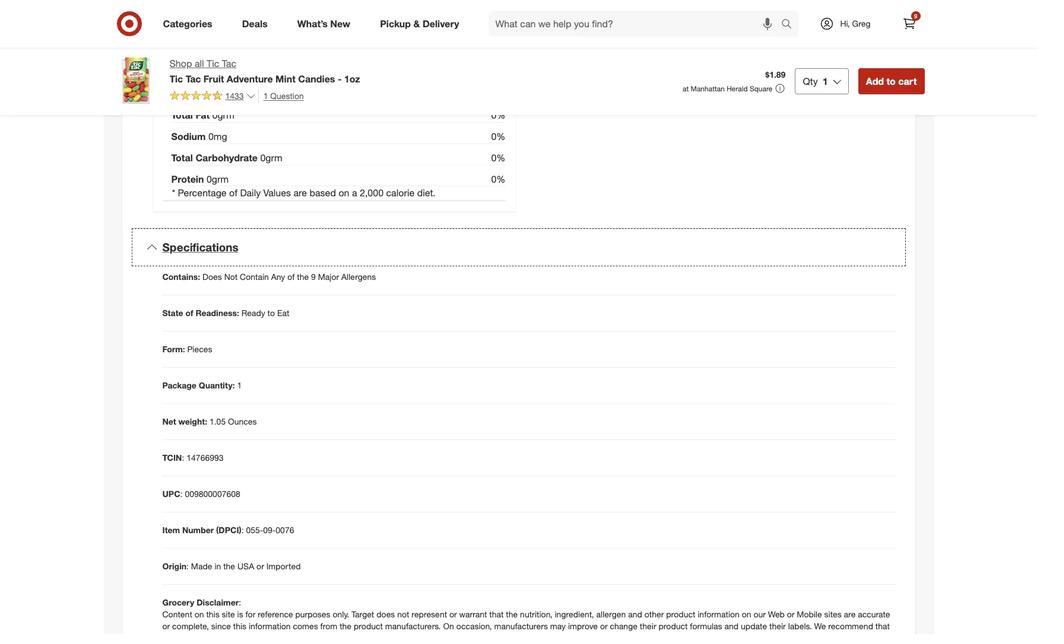 Task type: vqa. For each thing, say whether or not it's contained in the screenshot.
Apply. corresponding to Exclusions Apply. Link associated with Stay Beige image
no



Task type: describe. For each thing, give the bounding box(es) containing it.
occasion,
[[456, 622, 492, 632]]

contain
[[240, 272, 269, 282]]

not
[[224, 272, 238, 282]]

1.
[[803, 99, 811, 111]]

and up the change
[[628, 610, 642, 620]]

1 horizontal spatial our
[[754, 610, 766, 620]]

trivial
[[598, 59, 622, 70]]

1 horizontal spatial tac
[[222, 58, 236, 69]]

0% for total carbohydrate 0 grm
[[491, 152, 506, 164]]

hi,
[[841, 18, 850, 29]]

0 vertical spatial that
[[490, 610, 504, 620]]

acid, down malic
[[642, 99, 663, 111]]

accurate
[[858, 610, 890, 620]]

$1.89
[[766, 69, 786, 80]]

mint inside "serving size: 1.0 mint serving per container:"
[[239, 42, 258, 54]]

the up manufacturers
[[506, 610, 518, 620]]

: left 14766993 on the left
[[182, 453, 184, 463]]

deals link
[[232, 11, 283, 37]]

mint
[[276, 73, 296, 85]]

manhattan
[[691, 84, 725, 93]]

manufacturers
[[494, 622, 548, 632]]

of right state
[[186, 308, 193, 318]]

sugars
[[735, 59, 765, 70]]

1 inside "link"
[[263, 91, 268, 101]]

0076
[[276, 526, 294, 536]]

manufacturers.
[[385, 622, 441, 632]]

review
[[504, 634, 528, 635]]

sugar
[[534, 59, 559, 70]]

manufacturer
[[657, 634, 707, 635]]

: left 009800007608
[[180, 489, 183, 500]]

origin : made in the usa or imported
[[162, 562, 301, 572]]

carbohydrate
[[196, 152, 258, 164]]

form:
[[162, 345, 185, 355]]

1 right quantity:
[[237, 381, 242, 391]]

red
[[745, 99, 763, 111]]

added
[[788, 59, 816, 70]]

quantity:
[[199, 381, 235, 391]]

shop all tic tac tic tac fruit adventure mint candies - 1oz
[[170, 58, 360, 85]]

package quantity: 1
[[162, 381, 242, 391]]

rice
[[705, 72, 724, 84]]

diet.
[[417, 187, 436, 199]]

0 vertical spatial mobile
[[797, 610, 822, 620]]

allergen
[[597, 610, 626, 620]]

* percentage of daily values are based on a 2,000 calorie diet.
[[172, 187, 436, 199]]

&
[[414, 18, 420, 29]]

0 vertical spatial this
[[206, 610, 220, 620]]

readiness:
[[196, 308, 239, 318]]

on up complete,
[[195, 610, 204, 620]]

square
[[750, 84, 773, 93]]

0 horizontal spatial tac
[[186, 73, 201, 85]]

2 vertical spatial information
[[269, 634, 311, 635]]

0 horizontal spatial are
[[294, 187, 307, 199]]

a inside ingredients: sugar (adds a trivial amount of calories, total sugars and added sugars), maltodextrin, tartaric acid, gum arabic, rice starch, natural and artificial flavors, magnesium stearate, malic acid, citric acid, dried passionfruit, dried green apple, carnauba wax, ascorbic acid, yellow 6, yellow 5, red 40, blue 1.
[[590, 59, 596, 70]]

formulas
[[690, 622, 722, 632]]

(0.5g)
[[231, 68, 256, 80]]

total for total fat
[[171, 109, 193, 121]]

is
[[237, 610, 243, 620]]

hi, greg
[[841, 18, 871, 29]]

1 horizontal spatial tic
[[207, 58, 219, 69]]

apple,
[[860, 86, 886, 98]]

1 serving from the top
[[162, 42, 197, 54]]

target
[[352, 610, 374, 620]]

3 you from the left
[[745, 634, 758, 635]]

amount 1 mint (0.5g) :
[[162, 68, 258, 80]]

or up on
[[450, 610, 457, 620]]

total
[[713, 59, 733, 70]]

container:
[[217, 55, 265, 67]]

gum
[[650, 72, 671, 84]]

1 vertical spatial 9
[[311, 272, 316, 282]]

1.05
[[210, 417, 226, 427]]

wax,
[[578, 99, 599, 111]]

1 you from the left
[[162, 634, 176, 635]]

deals
[[242, 18, 268, 29]]

of right any
[[288, 272, 295, 282]]

stearate,
[[586, 86, 624, 98]]

major
[[318, 272, 339, 282]]

if
[[738, 634, 743, 635]]

1 question
[[263, 91, 304, 101]]

1 vertical spatial not
[[190, 634, 202, 635]]

question
[[270, 91, 304, 101]]

we
[[814, 622, 826, 632]]

item number (dpci) : 055-09-0076
[[162, 526, 294, 536]]

pickup & delivery link
[[370, 11, 474, 37]]

1 vertical spatial our
[[366, 634, 378, 635]]

search
[[776, 19, 804, 31]]

image of tic tac fruit adventure mint candies - 1oz image
[[113, 57, 160, 105]]

2 yellow from the left
[[705, 99, 732, 111]]

tartaric
[[592, 72, 624, 84]]

and down occasion,
[[456, 634, 470, 635]]

2 their from the left
[[770, 622, 786, 632]]

or down allergen
[[600, 622, 608, 632]]

shop
[[170, 58, 192, 69]]

protein 0 grm
[[171, 173, 229, 185]]

per
[[199, 55, 215, 67]]

on down target
[[354, 634, 363, 635]]

or right "usa"
[[257, 562, 264, 572]]

1 their from the left
[[640, 622, 657, 632]]

ingredients:
[[534, 41, 588, 53]]

magnesium
[[534, 86, 584, 98]]

origin
[[162, 562, 187, 572]]

daily
[[240, 187, 261, 199]]

info
[[195, 11, 215, 24]]

item
[[162, 526, 180, 536]]

green
[[831, 86, 857, 98]]

made
[[191, 562, 212, 572]]

1 yellow from the left
[[665, 99, 692, 111]]

and up natural
[[768, 59, 785, 70]]

arabic,
[[673, 72, 702, 84]]

9 link
[[896, 11, 923, 37]]

2 you from the left
[[489, 634, 502, 635]]

on right solely
[[244, 634, 253, 635]]

state of readiness: ready to eat
[[162, 308, 289, 318]]

acid, up malic
[[626, 72, 647, 84]]

1 vertical spatial web
[[380, 634, 397, 635]]

ingredient,
[[555, 610, 594, 620]]

recommend
[[829, 622, 873, 632]]

5,
[[735, 99, 743, 111]]

1 vertical spatial to
[[268, 308, 275, 318]]

grocery disclaimer : content on this site is for reference purposes only.  target does not represent or warrant that the nutrition, ingredient, allergen and other product information on our web or mobile sites are accurate or complete, since this information comes from the product manufacturers.  on occasion, manufacturers may improve or change their product formulas and update their labels.  we recommend that you do not rely solely on the information presented on our web or mobile sites and that you review the product's label or contact the manufacturer directly if you have specific product concerns 
[[162, 598, 890, 635]]

upc : 009800007608
[[162, 489, 240, 500]]

1 right qty
[[823, 75, 828, 87]]

candies
[[298, 73, 335, 85]]

2 horizontal spatial that
[[876, 622, 890, 632]]

and down added
[[792, 72, 809, 84]]

add to cart button
[[858, 68, 925, 94]]

009800007608
[[185, 489, 240, 500]]

9 inside 9 'link'
[[914, 12, 918, 20]]

the right any
[[297, 272, 309, 282]]

net weight: 1.05 ounces
[[162, 417, 257, 427]]

or down manufacturers.
[[399, 634, 406, 635]]

2 vertical spatial grm
[[212, 173, 229, 185]]

pieces
[[187, 345, 212, 355]]

0 vertical spatial sites
[[825, 610, 842, 620]]

-
[[338, 73, 342, 85]]



Task type: locate. For each thing, give the bounding box(es) containing it.
1 left question
[[263, 91, 268, 101]]

0 vertical spatial to
[[887, 75, 896, 87]]

ready
[[242, 308, 265, 318]]

total up the protein
[[171, 152, 193, 164]]

that down accurate
[[876, 622, 890, 632]]

natural
[[759, 72, 789, 84]]

(dpci)
[[216, 526, 242, 536]]

0 horizontal spatial their
[[640, 622, 657, 632]]

dried up 5,
[[724, 86, 747, 98]]

or
[[257, 562, 264, 572], [450, 610, 457, 620], [787, 610, 795, 620], [162, 622, 170, 632], [600, 622, 608, 632], [399, 634, 406, 635], [603, 634, 610, 635]]

ounces
[[228, 417, 257, 427]]

2 dried from the left
[[805, 86, 828, 98]]

0 vertical spatial web
[[768, 610, 785, 620]]

and up 'if'
[[725, 622, 739, 632]]

0 horizontal spatial a
[[352, 187, 357, 199]]

1 vertical spatial that
[[876, 622, 890, 632]]

to right add
[[887, 75, 896, 87]]

1 0% from the top
[[491, 109, 506, 121]]

the down manufacturers
[[531, 634, 543, 635]]

change
[[610, 622, 638, 632]]

1 horizontal spatial you
[[489, 634, 502, 635]]

or up labels.
[[787, 610, 795, 620]]

0 vertical spatial 9
[[914, 12, 918, 20]]

only.
[[333, 610, 349, 620]]

1 vertical spatial mint
[[208, 68, 228, 80]]

0 horizontal spatial mobile
[[409, 634, 434, 635]]

1 horizontal spatial are
[[844, 610, 856, 620]]

all
[[195, 58, 204, 69]]

mobile up labels.
[[797, 610, 822, 620]]

malic
[[627, 86, 649, 98]]

1 horizontal spatial yellow
[[705, 99, 732, 111]]

: up is
[[239, 598, 241, 608]]

mint up container:
[[239, 42, 258, 54]]

information down reference
[[249, 622, 291, 632]]

based
[[310, 187, 336, 199]]

1 horizontal spatial web
[[768, 610, 785, 620]]

0 horizontal spatial web
[[380, 634, 397, 635]]

total carbohydrate 0 grm
[[171, 152, 283, 164]]

citric
[[676, 86, 698, 98]]

1 horizontal spatial their
[[770, 622, 786, 632]]

yellow down citric
[[665, 99, 692, 111]]

since
[[211, 622, 231, 632]]

information down "comes"
[[269, 634, 311, 635]]

1 horizontal spatial 9
[[914, 12, 918, 20]]

0 vertical spatial tac
[[222, 58, 236, 69]]

specific
[[780, 634, 809, 635]]

total
[[171, 109, 193, 121], [171, 152, 193, 164]]

tac down 1.0
[[222, 58, 236, 69]]

0 vertical spatial information
[[698, 610, 740, 620]]

this up solely
[[233, 622, 246, 632]]

flavors,
[[849, 72, 881, 84]]

adventure
[[227, 73, 273, 85]]

package
[[162, 381, 196, 391]]

protein
[[171, 173, 204, 185]]

their
[[640, 622, 657, 632], [770, 622, 786, 632]]

serving size: 1.0 mint serving per container:
[[162, 42, 267, 67]]

that down occasion,
[[472, 634, 486, 635]]

not up manufacturers.
[[397, 610, 409, 620]]

a left trivial
[[590, 59, 596, 70]]

0 horizontal spatial dried
[[724, 86, 747, 98]]

055-
[[246, 526, 263, 536]]

grm for total carbohydrate 0 grm
[[266, 152, 283, 164]]

total left fat
[[171, 109, 193, 121]]

0 horizontal spatial mint
[[208, 68, 228, 80]]

the down other
[[643, 634, 655, 635]]

may
[[550, 622, 566, 632]]

1 vertical spatial total
[[171, 152, 193, 164]]

upc
[[162, 489, 180, 500]]

0 horizontal spatial our
[[366, 634, 378, 635]]

0 horizontal spatial 9
[[311, 272, 316, 282]]

0 vertical spatial tic
[[207, 58, 219, 69]]

you down 'update'
[[745, 634, 758, 635]]

0 right the sodium
[[208, 131, 214, 142]]

1 horizontal spatial sites
[[825, 610, 842, 620]]

1 vertical spatial serving
[[162, 55, 197, 67]]

are left based
[[294, 187, 307, 199]]

of inside ingredients: sugar (adds a trivial amount of calories, total sugars and added sugars), maltodextrin, tartaric acid, gum arabic, rice starch, natural and artificial flavors, magnesium stearate, malic acid, citric acid, dried passionfruit, dried green apple, carnauba wax, ascorbic acid, yellow 6, yellow 5, red 40, blue 1.
[[661, 59, 671, 70]]

greg
[[852, 18, 871, 29]]

0 horizontal spatial that
[[472, 634, 486, 635]]

information up formulas
[[698, 610, 740, 620]]

mobile down manufacturers.
[[409, 634, 434, 635]]

you left review
[[489, 634, 502, 635]]

from
[[320, 622, 337, 632]]

our up 'update'
[[754, 610, 766, 620]]

What can we help you find? suggestions appear below search field
[[488, 11, 784, 37]]

that
[[490, 610, 504, 620], [876, 622, 890, 632], [472, 634, 486, 635]]

9 right greg
[[914, 12, 918, 20]]

mint down the per
[[208, 68, 228, 80]]

sites down on
[[436, 634, 454, 635]]

2 serving from the top
[[162, 55, 197, 67]]

contact
[[613, 634, 641, 635]]

at
[[683, 84, 689, 93]]

to
[[887, 75, 896, 87], [268, 308, 275, 318]]

pickup
[[380, 18, 411, 29]]

product
[[666, 610, 696, 620], [354, 622, 383, 632], [659, 622, 688, 632], [812, 634, 841, 635]]

a
[[590, 59, 596, 70], [352, 187, 357, 199]]

09-
[[263, 526, 276, 536]]

specifications button
[[132, 229, 906, 267]]

of left daily
[[229, 187, 237, 199]]

0 vertical spatial total
[[171, 109, 193, 121]]

percentage
[[178, 187, 227, 199]]

3 0% from the top
[[491, 152, 506, 164]]

search button
[[776, 11, 804, 39]]

imported
[[266, 562, 301, 572]]

1 horizontal spatial dried
[[805, 86, 828, 98]]

2 total from the top
[[171, 152, 193, 164]]

0% for sodium 0 mg
[[491, 131, 506, 142]]

2 0% from the top
[[491, 131, 506, 142]]

a left 2,000
[[352, 187, 357, 199]]

serving up amount
[[162, 55, 197, 67]]

dried
[[724, 86, 747, 98], [805, 86, 828, 98]]

label
[[162, 11, 192, 24]]

serving up shop in the left of the page
[[162, 42, 197, 54]]

grm
[[218, 109, 234, 121], [266, 152, 283, 164], [212, 173, 229, 185]]

1 horizontal spatial to
[[887, 75, 896, 87]]

0% for total fat 0 grm
[[491, 109, 506, 121]]

0 horizontal spatial this
[[206, 610, 220, 620]]

1 horizontal spatial not
[[397, 610, 409, 620]]

1 vertical spatial information
[[249, 622, 291, 632]]

1 vertical spatial mobile
[[409, 634, 434, 635]]

the
[[297, 272, 309, 282], [223, 562, 235, 572], [506, 610, 518, 620], [340, 622, 352, 632], [255, 634, 267, 635], [531, 634, 543, 635], [643, 634, 655, 635]]

1oz
[[344, 73, 360, 85]]

grm down 1433 in the top left of the page
[[218, 109, 234, 121]]

new
[[330, 18, 350, 29]]

on up 'update'
[[742, 610, 752, 620]]

acid, down gum
[[652, 86, 673, 98]]

0% for protein 0 grm
[[491, 173, 506, 185]]

0 vertical spatial grm
[[218, 109, 234, 121]]

total fat 0 grm
[[171, 109, 234, 121]]

values
[[263, 187, 291, 199]]

sites
[[825, 610, 842, 620], [436, 634, 454, 635]]

are up recommend
[[844, 610, 856, 620]]

2,000
[[360, 187, 384, 199]]

dried up 1.
[[805, 86, 828, 98]]

mobile
[[797, 610, 822, 620], [409, 634, 434, 635]]

0 vertical spatial a
[[590, 59, 596, 70]]

sites up we at the right
[[825, 610, 842, 620]]

grm for total fat 0 grm
[[218, 109, 234, 121]]

the down for
[[255, 634, 267, 635]]

number
[[182, 526, 214, 536]]

0 vertical spatial not
[[397, 610, 409, 620]]

reference
[[258, 610, 293, 620]]

1 vertical spatial a
[[352, 187, 357, 199]]

on right based
[[339, 187, 349, 199]]

1 vertical spatial are
[[844, 610, 856, 620]]

4 0% from the top
[[491, 173, 506, 185]]

the down only.
[[340, 622, 352, 632]]

information
[[698, 610, 740, 620], [249, 622, 291, 632], [269, 634, 311, 635]]

are inside the grocery disclaimer : content on this site is for reference purposes only.  target does not represent or warrant that the nutrition, ingredient, allergen and other product information on our web or mobile sites are accurate or complete, since this information comes from the product manufacturers.  on occasion, manufacturers may improve or change their product formulas and update their labels.  we recommend that you do not rely solely on the information presented on our web or mobile sites and that you review the product's label or contact the manufacturer directly if you have specific product concerns
[[844, 610, 856, 620]]

1 horizontal spatial mobile
[[797, 610, 822, 620]]

herald
[[727, 84, 748, 93]]

our down target
[[366, 634, 378, 635]]

presented
[[314, 634, 351, 635]]

1 horizontal spatial this
[[233, 622, 246, 632]]

6,
[[695, 99, 703, 111]]

tic down shop in the left of the page
[[170, 73, 183, 85]]

1 down the per
[[201, 68, 206, 80]]

0 horizontal spatial sites
[[436, 634, 454, 635]]

maltodextrin,
[[534, 72, 590, 84]]

0 horizontal spatial not
[[190, 634, 202, 635]]

grm up values
[[266, 152, 283, 164]]

and
[[768, 59, 785, 70], [792, 72, 809, 84], [628, 610, 642, 620], [725, 622, 739, 632], [456, 634, 470, 635]]

2 horizontal spatial you
[[745, 634, 758, 635]]

labels.
[[788, 622, 812, 632]]

0 horizontal spatial to
[[268, 308, 275, 318]]

you left do
[[162, 634, 176, 635]]

tcin : 14766993
[[162, 453, 224, 463]]

serving
[[162, 42, 197, 54], [162, 55, 197, 67]]

of up gum
[[661, 59, 671, 70]]

1 horizontal spatial that
[[490, 610, 504, 620]]

0 right carbohydrate
[[260, 152, 266, 164]]

2 vertical spatial that
[[472, 634, 486, 635]]

acid, down rice
[[701, 86, 722, 98]]

grm down carbohydrate
[[212, 173, 229, 185]]

web up have
[[768, 610, 785, 620]]

tic right all
[[207, 58, 219, 69]]

add
[[866, 75, 884, 87]]

1 vertical spatial tac
[[186, 73, 201, 85]]

starch,
[[727, 72, 756, 84]]

their up have
[[770, 622, 786, 632]]

to left eat
[[268, 308, 275, 318]]

: left 055-
[[242, 526, 244, 536]]

1 vertical spatial tic
[[170, 73, 183, 85]]

: down container:
[[256, 68, 258, 80]]

or down content
[[162, 622, 170, 632]]

total for total carbohydrate
[[171, 152, 193, 164]]

1 total from the top
[[171, 109, 193, 121]]

product's
[[545, 634, 580, 635]]

not down complete,
[[190, 634, 202, 635]]

this down disclaimer
[[206, 610, 220, 620]]

the right in
[[223, 562, 235, 572]]

tac down all
[[186, 73, 201, 85]]

9 left major
[[311, 272, 316, 282]]

categories
[[163, 18, 212, 29]]

1 horizontal spatial mint
[[239, 42, 258, 54]]

0 vertical spatial our
[[754, 610, 766, 620]]

1 vertical spatial sites
[[436, 634, 454, 635]]

0 vertical spatial serving
[[162, 42, 197, 54]]

0 horizontal spatial yellow
[[665, 99, 692, 111]]

sodium 0 mg
[[171, 131, 227, 142]]

1 vertical spatial grm
[[266, 152, 283, 164]]

0 vertical spatial are
[[294, 187, 307, 199]]

0 right fat
[[212, 109, 218, 121]]

that right warrant
[[490, 610, 504, 620]]

web
[[768, 610, 785, 620], [380, 634, 397, 635]]

1 dried from the left
[[724, 86, 747, 98]]

web down does
[[380, 634, 397, 635]]

yellow down "at manhattan herald square"
[[705, 99, 732, 111]]

this
[[206, 610, 220, 620], [233, 622, 246, 632]]

or right label
[[603, 634, 610, 635]]

categories link
[[153, 11, 227, 37]]

their down other
[[640, 622, 657, 632]]

: left made
[[187, 562, 189, 572]]

: inside the grocery disclaimer : content on this site is for reference purposes only.  target does not represent or warrant that the nutrition, ingredient, allergen and other product information on our web or mobile sites are accurate or complete, since this information comes from the product manufacturers.  on occasion, manufacturers may improve or change their product formulas and update their labels.  we recommend that you do not rely solely on the information presented on our web or mobile sites and that you review the product's label or contact the manufacturer directly if you have specific product concerns
[[239, 598, 241, 608]]

1 horizontal spatial a
[[590, 59, 596, 70]]

at manhattan herald square
[[683, 84, 773, 93]]

have
[[761, 634, 778, 635]]

0 horizontal spatial you
[[162, 634, 176, 635]]

to inside add to cart button
[[887, 75, 896, 87]]

0 up percentage
[[207, 173, 212, 185]]

0 horizontal spatial tic
[[170, 73, 183, 85]]

1 vertical spatial this
[[233, 622, 246, 632]]

contains: does not contain any of the 9 major allergens
[[162, 272, 376, 282]]

0 vertical spatial mint
[[239, 42, 258, 54]]

tic
[[207, 58, 219, 69], [170, 73, 183, 85]]

calorie
[[386, 187, 415, 199]]

1.0
[[224, 42, 237, 54]]



